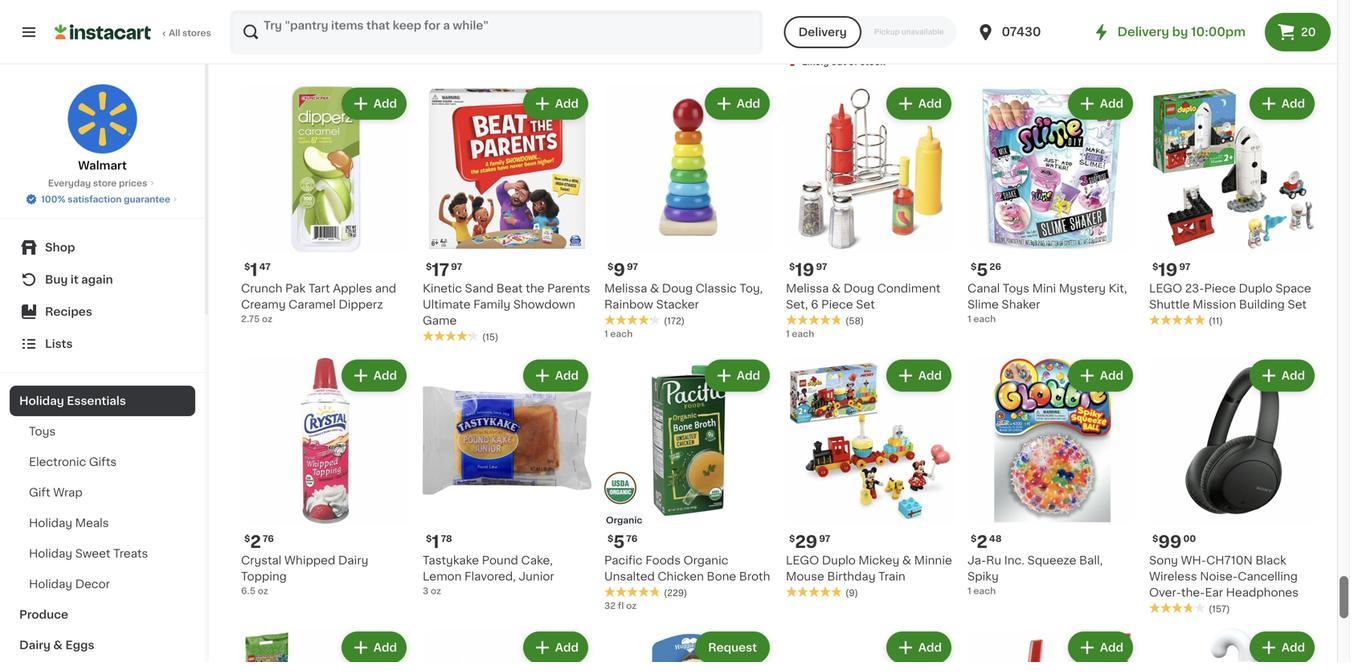 Task type: locate. For each thing, give the bounding box(es) containing it.
1 doug from the left
[[662, 283, 693, 294]]

recipes
[[45, 306, 92, 318]]

over- inside sony black wh-1000xm4 wireless noise-cancelling over-the-ear headphones
[[605, 26, 637, 37]]

1 horizontal spatial 2
[[977, 534, 988, 551]]

1 horizontal spatial set
[[1288, 299, 1307, 310]]

ear inside sony wh-ch710n black wireless noise-cancelling over-the-ear headphones
[[1205, 587, 1224, 598]]

1 horizontal spatial ear
[[1205, 587, 1224, 598]]

76 inside $ 5 76
[[626, 535, 638, 543]]

$ inside "$ 29 97"
[[789, 535, 795, 543]]

0 horizontal spatial noise-
[[655, 10, 693, 21]]

(21)
[[301, 27, 317, 36]]

$ inside $ 1 78
[[426, 535, 432, 543]]

lego inside lego duplo mickey & minnie mouse birthday train
[[786, 555, 819, 566]]

1 vertical spatial over-
[[1150, 587, 1182, 598]]

0 horizontal spatial melissa
[[605, 283, 647, 294]]

0 horizontal spatial 19
[[795, 262, 815, 279]]

1 horizontal spatial dairy
[[338, 555, 368, 566]]

add button for sony wh-ch710n black wireless noise-cancelling over-the-ear headphones
[[1251, 361, 1314, 390]]

$ for tastykake pound cake, lemon flavored, junior
[[426, 535, 432, 543]]

5 down the world
[[502, 10, 510, 21]]

each inside canal toys mini mystery kit, slime shaker 1 each
[[974, 315, 996, 324]]

97 inside '$ 9 97'
[[627, 262, 638, 271]]

whipped
[[284, 555, 335, 566]]

1 melissa from the left
[[605, 283, 647, 294]]

0 vertical spatial dairy
[[338, 555, 368, 566]]

produce link
[[10, 600, 195, 630]]

97 up 6
[[816, 262, 828, 271]]

1 horizontal spatial lego
[[1150, 283, 1183, 294]]

wireless for black
[[605, 10, 652, 21]]

space
[[1276, 283, 1312, 294]]

$ inside $ 1 47
[[244, 262, 250, 271]]

(2.8k)
[[664, 43, 691, 52]]

0 horizontal spatial 2
[[250, 534, 261, 551]]

& left condiment
[[832, 283, 841, 294]]

potter
[[423, 26, 458, 37]]

1 horizontal spatial piece
[[1205, 283, 1236, 294]]

76
[[263, 535, 274, 543], [626, 535, 638, 543]]

1 vertical spatial cancelling
[[1238, 571, 1298, 582]]

black
[[636, 0, 667, 5], [1256, 555, 1287, 566]]

set
[[856, 299, 875, 310], [1288, 299, 1307, 310]]

piece right 6
[[822, 299, 853, 310]]

electronic gifts
[[29, 457, 117, 468]]

delivery left by
[[1118, 26, 1170, 38]]

76 up pacific
[[626, 535, 638, 543]]

cancelling
[[693, 10, 753, 21], [1238, 571, 1298, 582]]

holiday meals
[[29, 518, 109, 529]]

97 inside '$ 17 97'
[[451, 262, 462, 271]]

ear for wh-
[[660, 26, 678, 37]]

00
[[1184, 535, 1196, 543]]

rainbow
[[605, 299, 653, 310]]

2 up crystal
[[250, 534, 261, 551]]

$ inside $ 5 76
[[608, 535, 614, 543]]

add button for lego duplo mickey & minnie mouse birthday train
[[888, 361, 950, 390]]

1 vertical spatial ear
[[1205, 587, 1224, 598]]

the- for black
[[637, 26, 660, 37]]

1 vertical spatial wh-
[[1181, 555, 1207, 566]]

kit
[[826, 26, 841, 37]]

wireless inside sony wh-ch710n black wireless noise-cancelling over-the-ear headphones
[[1150, 571, 1197, 582]]

& inside melissa & doug classic toy, rainbow stacker
[[650, 283, 659, 294]]

product group
[[241, 84, 410, 326], [423, 84, 592, 344], [605, 84, 773, 340], [786, 84, 955, 340], [968, 84, 1137, 326], [1150, 84, 1318, 328], [241, 357, 410, 598], [423, 357, 592, 598], [605, 357, 773, 613], [786, 357, 955, 600], [968, 357, 1137, 598], [1150, 357, 1318, 616], [241, 629, 410, 662], [423, 629, 592, 662], [605, 629, 773, 662], [786, 629, 955, 662], [968, 629, 1137, 662], [1150, 629, 1318, 662]]

train
[[879, 571, 906, 582]]

1 19 from the left
[[795, 262, 815, 279]]

& for dairy & eggs
[[53, 640, 63, 651]]

5 left the 26
[[977, 262, 988, 279]]

holiday up produce
[[29, 579, 72, 590]]

2 set from the left
[[1288, 299, 1307, 310]]

1 each
[[241, 40, 270, 49], [968, 40, 996, 49], [605, 330, 633, 338], [786, 330, 815, 338]]

$ for pacific foods organic unsalted chicken bone broth
[[608, 535, 614, 543]]

(15)
[[482, 333, 499, 342]]

1 horizontal spatial melissa
[[786, 283, 829, 294]]

2 horizontal spatial 5
[[977, 262, 988, 279]]

lists
[[45, 338, 73, 350]]

world
[[481, 0, 514, 5]]

black up "(2.8k)"
[[636, 0, 667, 5]]

lego 23-piece duplo space shuttle mission building set
[[1150, 283, 1312, 310]]

None search field
[[230, 10, 763, 55]]

toys
[[423, 10, 450, 21], [1003, 283, 1030, 294], [29, 426, 56, 437]]

2 left '48'
[[977, 534, 988, 551]]

wireless down $ 99 00
[[1150, 571, 1197, 582]]

20
[[1301, 27, 1316, 38]]

chicken
[[658, 571, 704, 582]]

duplo up building
[[1239, 283, 1273, 294]]

add for lego 23-piece duplo space shuttle mission building set
[[1282, 98, 1305, 109]]

cancelling for black
[[1238, 571, 1298, 582]]

1 vertical spatial organic
[[684, 555, 729, 566]]

29
[[795, 534, 818, 551]]

kit,
[[1109, 283, 1128, 294]]

1 76 from the left
[[263, 535, 274, 543]]

noise- up "(2.8k)"
[[655, 10, 693, 21]]

cancelling for 1000xm4
[[693, 10, 753, 21]]

1 down slime
[[968, 315, 972, 324]]

1 vertical spatial noise-
[[1200, 571, 1238, 582]]

0 vertical spatial sony
[[605, 0, 633, 5]]

(157)
[[1209, 605, 1230, 614]]

ages
[[471, 10, 500, 21]]

$ left the 26
[[971, 262, 977, 271]]

stores
[[182, 29, 211, 37]]

duplo inside lego duplo mickey & minnie mouse birthday train
[[822, 555, 856, 566]]

piece inside melissa & doug condiment set, 6 piece set
[[822, 299, 853, 310]]

lego
[[1150, 283, 1183, 294], [786, 555, 819, 566]]

toys up electronic
[[29, 426, 56, 437]]

0 vertical spatial black
[[636, 0, 667, 5]]

crunch pak tart apples and creamy caramel dipperz 2.75 oz
[[241, 283, 396, 324]]

1 vertical spatial sony
[[1150, 555, 1178, 566]]

1 vertical spatial the-
[[1182, 587, 1205, 598]]

noise- inside sony black wh-1000xm4 wireless noise-cancelling over-the-ear headphones
[[655, 10, 693, 21]]

3
[[423, 587, 429, 596]]

97
[[451, 262, 462, 271], [627, 262, 638, 271], [816, 262, 828, 271], [1180, 262, 1191, 271], [819, 535, 831, 543]]

& left up
[[513, 10, 522, 21]]

0 horizontal spatial 76
[[263, 535, 274, 543]]

set down space
[[1288, 299, 1307, 310]]

0 horizontal spatial duplo
[[822, 555, 856, 566]]

1 vertical spatial piece
[[822, 299, 853, 310]]

decor
[[75, 579, 110, 590]]

& left the eggs on the bottom of page
[[53, 640, 63, 651]]

wh- down 00
[[1181, 555, 1207, 566]]

prices
[[119, 179, 147, 188]]

$ for canal toys mini mystery kit, slime shaker
[[971, 262, 977, 271]]

1 horizontal spatial $ 19 97
[[1153, 262, 1191, 279]]

add button for tastykake pound cake, lemon flavored, junior
[[525, 361, 587, 390]]

toys up "shaker"
[[1003, 283, 1030, 294]]

gift wrap
[[29, 487, 83, 498]]

$ for lego 23-piece duplo space shuttle mission building set
[[1153, 262, 1159, 271]]

delivery
[[1118, 26, 1170, 38], [799, 27, 847, 38]]

$
[[244, 262, 250, 271], [426, 262, 432, 271], [608, 262, 614, 271], [789, 262, 795, 271], [971, 262, 977, 271], [1153, 262, 1159, 271], [244, 535, 250, 543], [426, 535, 432, 543], [608, 535, 614, 543], [789, 535, 795, 543], [971, 535, 977, 543], [1153, 535, 1159, 543]]

add button for crunch pak tart apples and creamy caramel dipperz
[[343, 89, 405, 118]]

dairy down produce
[[19, 640, 51, 651]]

instacart logo image
[[55, 23, 151, 42]]

holiday for holiday meals
[[29, 518, 72, 529]]

19 for melissa
[[795, 262, 815, 279]]

97 for mouse
[[819, 535, 831, 543]]

headphones for 1000xm4
[[681, 26, 754, 37]]

showdown
[[513, 299, 576, 310]]

0 vertical spatial noise-
[[655, 10, 693, 21]]

delivery by 10:00pm link
[[1092, 23, 1246, 42]]

house
[[786, 26, 823, 37]]

holiday for holiday decor
[[29, 579, 72, 590]]

0 vertical spatial wh-
[[670, 0, 695, 5]]

0 horizontal spatial 5
[[502, 10, 510, 21]]

47
[[259, 262, 271, 271]]

over- inside sony wh-ch710n black wireless noise-cancelling over-the-ear headphones
[[1150, 587, 1182, 598]]

oz inside tastykake pound cake, lemon flavored, junior 3 oz
[[431, 587, 441, 596]]

$ 19 97 up 23-
[[1153, 262, 1191, 279]]

97 right 17
[[451, 262, 462, 271]]

headphones down '1000xm4'
[[681, 26, 754, 37]]

0 vertical spatial toys
[[423, 10, 450, 21]]

0 horizontal spatial piece
[[822, 299, 853, 310]]

1 horizontal spatial headphones
[[1226, 587, 1299, 598]]

broth
[[739, 571, 770, 582]]

$ left 47
[[244, 262, 250, 271]]

& up train
[[903, 555, 912, 566]]

0 vertical spatial piece
[[1205, 283, 1236, 294]]

topping
[[241, 571, 287, 582]]

0 horizontal spatial headphones
[[681, 26, 754, 37]]

ear
[[660, 26, 678, 37], [1205, 587, 1224, 598]]

$ inside '$ 17 97'
[[426, 262, 432, 271]]

cancelling down ch710n
[[1238, 571, 1298, 582]]

recipes link
[[10, 296, 195, 328]]

5 up pacific
[[614, 534, 625, 551]]

melissa up 6
[[786, 283, 829, 294]]

$ 9 97
[[608, 262, 638, 279]]

ear up "(2.8k)"
[[660, 26, 678, 37]]

organic up 'bone'
[[684, 555, 729, 566]]

1 horizontal spatial delivery
[[1118, 26, 1170, 38]]

0 vertical spatial over-
[[605, 26, 637, 37]]

holiday down the holiday meals
[[29, 548, 72, 559]]

melissa for 19
[[786, 283, 829, 294]]

noise- inside sony wh-ch710n black wireless noise-cancelling over-the-ear headphones
[[1200, 571, 1238, 582]]

ear inside sony black wh-1000xm4 wireless noise-cancelling over-the-ear headphones
[[660, 26, 678, 37]]

97 right the 9
[[627, 262, 638, 271]]

lego up shuttle
[[1150, 283, 1183, 294]]

doug up (58)
[[844, 283, 875, 294]]

shuttle
[[1150, 299, 1190, 310]]

crunch
[[241, 283, 283, 294]]

$ inside $ 5 26
[[971, 262, 977, 271]]

stock
[[860, 57, 886, 66]]

10:00pm
[[1191, 26, 1246, 38]]

1 2 from the left
[[250, 534, 261, 551]]

wireless inside sony black wh-1000xm4 wireless noise-cancelling over-the-ear headphones
[[605, 10, 652, 21]]

the- for wh-
[[1182, 587, 1205, 598]]

& inside melissa & doug condiment set, 6 piece set
[[832, 283, 841, 294]]

0 vertical spatial 5
[[502, 10, 510, 21]]

$ for lego duplo mickey & minnie mouse birthday train
[[789, 535, 795, 543]]

$ inside $ 2 48
[[971, 535, 977, 543]]

noise- for wh-
[[655, 10, 693, 21]]

1 vertical spatial toys
[[1003, 283, 1030, 294]]

duplo up the birthday
[[822, 555, 856, 566]]

-
[[544, 10, 549, 21]]

$ up pacific
[[608, 535, 614, 543]]

add button for pacific foods organic unsalted chicken bone broth
[[706, 361, 768, 390]]

dairy right whipped
[[338, 555, 368, 566]]

delivery inside button
[[799, 27, 847, 38]]

2 $ 19 97 from the left
[[1153, 262, 1191, 279]]

$ 19 97 for melissa
[[789, 262, 828, 279]]

0 horizontal spatial ear
[[660, 26, 678, 37]]

organic
[[606, 516, 643, 525], [684, 555, 729, 566]]

cancelling inside sony wh-ch710n black wireless noise-cancelling over-the-ear headphones
[[1238, 571, 1298, 582]]

$ up mouse
[[789, 535, 795, 543]]

cancelling inside sony black wh-1000xm4 wireless noise-cancelling over-the-ear headphones
[[693, 10, 753, 21]]

$ up set,
[[789, 262, 795, 271]]

$ inside $ 2 76
[[244, 535, 250, 543]]

1 vertical spatial headphones
[[1226, 587, 1299, 598]]

sony inside sony wh-ch710n black wireless noise-cancelling over-the-ear headphones
[[1150, 555, 1178, 566]]

26
[[990, 262, 1002, 271]]

$ up crystal
[[244, 535, 250, 543]]

0 horizontal spatial doug
[[662, 283, 693, 294]]

sony inside sony black wh-1000xm4 wireless noise-cancelling over-the-ear headphones
[[605, 0, 633, 5]]

organic up $ 5 76
[[606, 516, 643, 525]]

1 horizontal spatial cancelling
[[1238, 571, 1298, 582]]

oz down topping
[[258, 587, 268, 596]]

oz up likely at the top right of the page
[[809, 41, 820, 50]]

piece up the mission
[[1205, 283, 1236, 294]]

0 horizontal spatial organic
[[606, 516, 643, 525]]

1 horizontal spatial wh-
[[1181, 555, 1207, 566]]

0 vertical spatial ear
[[660, 26, 678, 37]]

0 horizontal spatial the-
[[637, 26, 660, 37]]

$ 19 97 up 6
[[789, 262, 828, 279]]

holiday sweet treats
[[29, 548, 148, 559]]

shop link
[[10, 232, 195, 264]]

ear for ch710n
[[1205, 587, 1224, 598]]

$ for kinetic sand beat the parents ultimate family showdown game
[[426, 262, 432, 271]]

0 vertical spatial the-
[[637, 26, 660, 37]]

kinetic
[[423, 283, 462, 294]]

$ up shuttle
[[1153, 262, 1159, 271]]

1 vertical spatial black
[[1256, 555, 1287, 566]]

$ for sony wh-ch710n black wireless noise-cancelling over-the-ear headphones
[[1153, 535, 1159, 543]]

sony for sony wh-ch710n black wireless noise-cancelling over-the-ear headphones
[[1150, 555, 1178, 566]]

0 horizontal spatial cancelling
[[693, 10, 753, 21]]

the-
[[637, 26, 660, 37], [1182, 587, 1205, 598]]

19 up shuttle
[[1159, 262, 1178, 279]]

$ inside '$ 9 97'
[[608, 262, 614, 271]]

1 vertical spatial wireless
[[1150, 571, 1197, 582]]

& inside wizarding world doll kids toys for ages 5 & up - harry potter
[[513, 10, 522, 21]]

oz right 3
[[431, 587, 441, 596]]

$ inside $ 99 00
[[1153, 535, 1159, 543]]

0 horizontal spatial dairy
[[19, 640, 51, 651]]

$ up the kinetic at left top
[[426, 262, 432, 271]]

add button for lego 23-piece duplo space shuttle mission building set
[[1251, 89, 1314, 118]]

over- for sony black wh-1000xm4 wireless noise-cancelling over-the-ear headphones
[[605, 26, 637, 37]]

2 horizontal spatial toys
[[1003, 283, 1030, 294]]

& inside lego duplo mickey & minnie mouse birthday train
[[903, 555, 912, 566]]

& up stacker
[[650, 283, 659, 294]]

5 inside wizarding world doll kids toys for ages 5 & up - harry potter
[[502, 10, 510, 21]]

delivery for delivery
[[799, 27, 847, 38]]

5 for canal toys mini mystery kit, slime shaker
[[977, 262, 988, 279]]

$ for melissa & doug classic toy, rainbow stacker
[[608, 262, 614, 271]]

0 horizontal spatial delivery
[[799, 27, 847, 38]]

the- inside sony wh-ch710n black wireless noise-cancelling over-the-ear headphones
[[1182, 587, 1205, 598]]

walmart logo image
[[67, 84, 138, 154]]

1 down organizer
[[241, 40, 245, 49]]

1 horizontal spatial the-
[[1182, 587, 1205, 598]]

0 horizontal spatial set
[[856, 299, 875, 310]]

1 vertical spatial duplo
[[822, 555, 856, 566]]

oz inside crunch pak tart apples and creamy caramel dipperz 2.75 oz
[[262, 315, 273, 324]]

doug inside melissa & doug classic toy, rainbow stacker
[[662, 283, 693, 294]]

$ for melissa & doug condiment set, 6 piece set
[[789, 262, 795, 271]]

add for melissa & doug classic toy, rainbow stacker
[[737, 98, 760, 109]]

melissa inside melissa & doug classic toy, rainbow stacker
[[605, 283, 647, 294]]

1 horizontal spatial 76
[[626, 535, 638, 543]]

delivery down chocolate
[[799, 27, 847, 38]]

set inside melissa & doug condiment set, 6 piece set
[[856, 299, 875, 310]]

add button for crystal whipped dairy topping
[[343, 361, 405, 390]]

5
[[502, 10, 510, 21], [977, 262, 988, 279], [614, 534, 625, 551]]

melissa for 9
[[605, 283, 647, 294]]

$ up rainbow
[[608, 262, 614, 271]]

$ for crunch pak tart apples and creamy caramel dipperz
[[244, 262, 250, 271]]

$ left '48'
[[971, 535, 977, 543]]

97 inside "$ 29 97"
[[819, 535, 831, 543]]

97 right 29
[[819, 535, 831, 543]]

doug inside melissa & doug condiment set, 6 piece set
[[844, 283, 875, 294]]

0 horizontal spatial wh-
[[670, 0, 695, 5]]

0 horizontal spatial $ 19 97
[[789, 262, 828, 279]]

0 vertical spatial duplo
[[1239, 283, 1273, 294]]

97 up 23-
[[1180, 262, 1191, 271]]

23-
[[1185, 283, 1205, 294]]

76 up crystal
[[263, 535, 274, 543]]

ru
[[986, 555, 1002, 566]]

store
[[93, 179, 117, 188]]

1 horizontal spatial doug
[[844, 283, 875, 294]]

1 down spiky on the bottom right of the page
[[968, 587, 972, 596]]

doug up stacker
[[662, 283, 693, 294]]

add button for melissa & doug condiment set, 6 piece set
[[888, 89, 950, 118]]

black right ch710n
[[1256, 555, 1287, 566]]

0 horizontal spatial sony
[[605, 0, 633, 5]]

holiday down gift wrap
[[29, 518, 72, 529]]

wireless right harry
[[605, 10, 652, 21]]

76 inside $ 2 76
[[263, 535, 274, 543]]

each inside product group
[[610, 330, 633, 338]]

doll
[[517, 0, 539, 5]]

each inside ja-ru inc. squeeze ball, spiky 1 each
[[974, 587, 996, 596]]

oz down "creamy"
[[262, 315, 273, 324]]

100% satisfaction guarantee
[[41, 195, 170, 204]]

melissa up rainbow
[[605, 283, 647, 294]]

ja-
[[968, 555, 986, 566]]

0 horizontal spatial wireless
[[605, 10, 652, 21]]

toys up potter
[[423, 10, 450, 21]]

1 horizontal spatial black
[[1256, 555, 1287, 566]]

ear up (157)
[[1205, 587, 1224, 598]]

holiday left essentials
[[19, 396, 64, 407]]

lego for 19
[[1150, 283, 1183, 294]]

add for sony wh-ch710n black wireless noise-cancelling over-the-ear headphones
[[1282, 370, 1305, 381]]

2 2 from the left
[[977, 534, 988, 551]]

walmart
[[78, 160, 127, 171]]

set up (58)
[[856, 299, 875, 310]]

1 horizontal spatial duplo
[[1239, 283, 1273, 294]]

$ left 78
[[426, 535, 432, 543]]

1 each inside product group
[[605, 330, 633, 338]]

1 $ 19 97 from the left
[[789, 262, 828, 279]]

headphones down ch710n
[[1226, 587, 1299, 598]]

doug for 19
[[844, 283, 875, 294]]

0 horizontal spatial black
[[636, 0, 667, 5]]

97 for rainbow
[[627, 262, 638, 271]]

oz inside hershey's kisses build your own chocolate cookie house kit 34.4 oz
[[809, 41, 820, 50]]

2 76 from the left
[[626, 535, 638, 543]]

cake,
[[521, 555, 553, 566]]

1 horizontal spatial toys
[[423, 10, 450, 21]]

holiday essentials link
[[10, 386, 195, 416]]

melissa & doug condiment set, 6 piece set
[[786, 283, 941, 310]]

0 vertical spatial wireless
[[605, 10, 652, 21]]

$ left 00
[[1153, 535, 1159, 543]]

the- inside sony black wh-1000xm4 wireless noise-cancelling over-the-ear headphones
[[637, 26, 660, 37]]

0 vertical spatial cancelling
[[693, 10, 753, 21]]

1 horizontal spatial sony
[[1150, 555, 1178, 566]]

1 horizontal spatial over-
[[1150, 587, 1182, 598]]

0 horizontal spatial over-
[[605, 26, 637, 37]]

headphones inside sony wh-ch710n black wireless noise-cancelling over-the-ear headphones
[[1226, 587, 1299, 598]]

2 19 from the left
[[1159, 262, 1178, 279]]

0 vertical spatial lego
[[1150, 283, 1183, 294]]

1 set from the left
[[856, 299, 875, 310]]

melissa inside melissa & doug condiment set, 6 piece set
[[786, 283, 829, 294]]

1 horizontal spatial noise-
[[1200, 571, 1238, 582]]

2 doug from the left
[[844, 283, 875, 294]]

1 vertical spatial lego
[[786, 555, 819, 566]]

1 down set,
[[786, 330, 790, 338]]

6.5
[[241, 587, 256, 596]]

1 horizontal spatial organic
[[684, 555, 729, 566]]

0 horizontal spatial toys
[[29, 426, 56, 437]]

sony down 99
[[1150, 555, 1178, 566]]

lego up mouse
[[786, 555, 819, 566]]

cancelling down '1000xm4'
[[693, 10, 753, 21]]

by
[[1173, 26, 1189, 38]]

1 horizontal spatial wireless
[[1150, 571, 1197, 582]]

2 melissa from the left
[[786, 283, 829, 294]]

black inside sony wh-ch710n black wireless noise-cancelling over-the-ear headphones
[[1256, 555, 1287, 566]]

sony right kids
[[605, 0, 633, 5]]

doug
[[662, 283, 693, 294], [844, 283, 875, 294]]

harry
[[551, 10, 583, 21]]

lego inside lego 23-piece duplo space shuttle mission building set
[[1150, 283, 1183, 294]]

ja-ru inc. squeeze ball, spiky 1 each
[[968, 555, 1103, 596]]

1 vertical spatial 5
[[977, 262, 988, 279]]

1 horizontal spatial 19
[[1159, 262, 1178, 279]]

sweet
[[75, 548, 110, 559]]

1 down rainbow
[[605, 330, 608, 338]]

2 vertical spatial 5
[[614, 534, 625, 551]]

minnie
[[914, 555, 952, 566]]

2.75
[[241, 315, 260, 324]]

1 horizontal spatial 5
[[614, 534, 625, 551]]

0 horizontal spatial lego
[[786, 555, 819, 566]]

wh- up "(2.8k)"
[[670, 0, 695, 5]]

19 up set,
[[795, 262, 815, 279]]

headphones inside sony black wh-1000xm4 wireless noise-cancelling over-the-ear headphones
[[681, 26, 754, 37]]

item badge image
[[605, 472, 637, 505]]

0 vertical spatial headphones
[[681, 26, 754, 37]]

noise- down ch710n
[[1200, 571, 1238, 582]]

mouse
[[786, 571, 825, 582]]



Task type: describe. For each thing, give the bounding box(es) containing it.
add for kinetic sand beat the parents ultimate family showdown game
[[555, 98, 579, 109]]

again
[[81, 274, 113, 285]]

electronic gifts link
[[10, 447, 195, 477]]

$ 2 48
[[971, 534, 1002, 551]]

doug for 9
[[662, 283, 693, 294]]

product group containing request
[[605, 629, 773, 662]]

wireless for wh-
[[1150, 571, 1197, 582]]

shaker
[[1002, 299, 1041, 310]]

$ 5 26
[[971, 262, 1002, 279]]

mystery
[[1059, 283, 1106, 294]]

holiday for holiday essentials
[[19, 396, 64, 407]]

lego duplo mickey & minnie mouse birthday train
[[786, 555, 952, 582]]

cookie
[[877, 10, 916, 21]]

holiday meals link
[[10, 508, 195, 539]]

product group containing 17
[[423, 84, 592, 344]]

add for pacific foods organic unsalted chicken bone broth
[[737, 370, 760, 381]]

product group containing 9
[[605, 84, 773, 340]]

1 left 78
[[432, 534, 439, 551]]

76 for 5
[[626, 535, 638, 543]]

set,
[[786, 299, 808, 310]]

wh- inside sony black wh-1000xm4 wireless noise-cancelling over-the-ear headphones
[[670, 0, 695, 5]]

97 for ultimate
[[451, 262, 462, 271]]

add for crystal whipped dairy topping
[[374, 370, 397, 381]]

& for melissa & doug condiment set, 6 piece set
[[832, 283, 841, 294]]

buy
[[45, 274, 68, 285]]

the
[[526, 283, 545, 294]]

noise- for ch710n
[[1200, 571, 1238, 582]]

junior
[[519, 571, 554, 582]]

2 for ja-
[[977, 534, 988, 551]]

0 vertical spatial organic
[[606, 516, 643, 525]]

bath
[[341, 0, 367, 5]]

wrap
[[53, 487, 83, 498]]

$ 2 76
[[244, 534, 274, 551]]

melissa & doug classic toy, rainbow stacker
[[605, 283, 763, 310]]

satisfaction
[[68, 195, 122, 204]]

tart
[[309, 283, 330, 294]]

everyday store prices link
[[48, 177, 157, 190]]

beat
[[497, 283, 523, 294]]

add for canal toys mini mystery kit, slime shaker
[[1100, 98, 1124, 109]]

holiday decor
[[29, 579, 110, 590]]

munchkin  corner bath organizer
[[241, 0, 367, 21]]

building
[[1239, 299, 1285, 310]]

shop
[[45, 242, 75, 253]]

product group containing 99
[[1150, 357, 1318, 616]]

product group containing 29
[[786, 357, 955, 600]]

(11)
[[1209, 317, 1223, 326]]

holiday sweet treats link
[[10, 539, 195, 569]]

fl
[[618, 602, 624, 611]]

mission
[[1193, 299, 1237, 310]]

1 vertical spatial dairy
[[19, 640, 51, 651]]

spiky
[[968, 571, 999, 582]]

add for lego duplo mickey & minnie mouse birthday train
[[919, 370, 942, 381]]

headphones for black
[[1226, 587, 1299, 598]]

delivery button
[[784, 16, 862, 48]]

bone
[[707, 571, 737, 582]]

oz right fl on the left bottom
[[626, 602, 637, 611]]

2 for crystal
[[250, 534, 261, 551]]

buy it again
[[45, 274, 113, 285]]

$ 19 97 for lego
[[1153, 262, 1191, 279]]

set inside lego 23-piece duplo space shuttle mission building set
[[1288, 299, 1307, 310]]

all stores link
[[55, 10, 212, 55]]

1 inside canal toys mini mystery kit, slime shaker 1 each
[[968, 315, 972, 324]]

pacific foods organic unsalted chicken bone broth
[[605, 555, 770, 582]]

over- for sony wh-ch710n black wireless noise-cancelling over-the-ear headphones
[[1150, 587, 1182, 598]]

1000xm4
[[695, 0, 749, 5]]

1 inside ja-ru inc. squeeze ball, spiky 1 each
[[968, 587, 972, 596]]

your
[[917, 0, 942, 5]]

34.4
[[786, 41, 807, 50]]

1 inside product group
[[605, 330, 608, 338]]

and
[[375, 283, 396, 294]]

$ for ja-ru inc. squeeze ball, spiky
[[971, 535, 977, 543]]

dairy inside crystal whipped dairy topping 6.5 oz
[[338, 555, 368, 566]]

of
[[849, 57, 858, 66]]

5 for pacific foods organic unsalted chicken bone broth
[[614, 534, 625, 551]]

hershey's
[[786, 0, 843, 5]]

add button for melissa & doug classic toy, rainbow stacker
[[706, 89, 768, 118]]

build
[[886, 0, 914, 5]]

$ 29 97
[[789, 534, 831, 551]]

$ for crystal whipped dairy topping
[[244, 535, 250, 543]]

toys inside wizarding world doll kids toys for ages 5 & up - harry potter
[[423, 10, 450, 21]]

unsalted
[[605, 571, 655, 582]]

1 left 47
[[250, 262, 258, 279]]

request button
[[697, 633, 768, 662]]

9
[[614, 262, 625, 279]]

oz inside crystal whipped dairy topping 6.5 oz
[[258, 587, 268, 596]]

foods
[[646, 555, 681, 566]]

add for melissa & doug condiment set, 6 piece set
[[919, 98, 942, 109]]

stacker
[[656, 299, 699, 310]]

dairy & eggs
[[19, 640, 94, 651]]

78
[[441, 535, 452, 543]]

delivery for delivery by 10:00pm
[[1118, 26, 1170, 38]]

Search field
[[232, 11, 762, 53]]

wizarding world doll kids toys for ages 5 & up - harry potter
[[423, 0, 583, 37]]

kids
[[542, 0, 567, 5]]

toy,
[[740, 283, 763, 294]]

$ 1 78
[[426, 534, 452, 551]]

1 left the "07430" popup button
[[968, 40, 972, 49]]

6
[[811, 299, 819, 310]]

lists link
[[10, 328, 195, 360]]

add for ja-ru inc. squeeze ball, spiky
[[1100, 370, 1124, 381]]

(43)
[[1027, 27, 1045, 36]]

17
[[432, 262, 449, 279]]

holiday for holiday sweet treats
[[29, 548, 72, 559]]

duplo inside lego 23-piece duplo space shuttle mission building set
[[1239, 283, 1273, 294]]

97 for shuttle
[[1180, 262, 1191, 271]]

inc.
[[1005, 555, 1025, 566]]

corner
[[299, 0, 338, 5]]

99
[[1159, 534, 1182, 551]]

piece inside lego 23-piece duplo space shuttle mission building set
[[1205, 283, 1236, 294]]

everyday store prices
[[48, 179, 147, 188]]

organic inside pacific foods organic unsalted chicken bone broth
[[684, 555, 729, 566]]

sony for sony black wh-1000xm4 wireless noise-cancelling over-the-ear headphones
[[605, 0, 633, 5]]

pak
[[285, 283, 306, 294]]

8
[[423, 56, 429, 65]]

$ 5 76
[[608, 534, 638, 551]]

$ 99 00
[[1153, 534, 1196, 551]]

service type group
[[784, 16, 957, 48]]

76 for 2
[[263, 535, 274, 543]]

19 for lego
[[1159, 262, 1178, 279]]

add button for kinetic sand beat the parents ultimate family showdown game
[[525, 89, 587, 118]]

out
[[831, 57, 847, 66]]

add button for canal toys mini mystery kit, slime shaker
[[1070, 89, 1132, 118]]

kisses
[[846, 0, 883, 5]]

black inside sony black wh-1000xm4 wireless noise-cancelling over-the-ear headphones
[[636, 0, 667, 5]]

toys link
[[10, 416, 195, 447]]

97 for 6
[[816, 262, 828, 271]]

organizer
[[241, 10, 296, 21]]

gift wrap link
[[10, 477, 195, 508]]

add for crunch pak tart apples and creamy caramel dipperz
[[374, 98, 397, 109]]

apples
[[333, 283, 372, 294]]

it
[[71, 274, 78, 285]]

add for tastykake pound cake, lemon flavored, junior
[[555, 370, 579, 381]]

for
[[452, 10, 468, 21]]

gift
[[29, 487, 50, 498]]

(229)
[[664, 589, 687, 598]]

wh- inside sony wh-ch710n black wireless noise-cancelling over-the-ear headphones
[[1181, 555, 1207, 566]]

add button for ja-ru inc. squeeze ball, spiky
[[1070, 361, 1132, 390]]

& for melissa & doug classic toy, rainbow stacker
[[650, 283, 659, 294]]

crystal whipped dairy topping 6.5 oz
[[241, 555, 368, 596]]

munchkin
[[241, 0, 296, 5]]

lego for 29
[[786, 555, 819, 566]]

mini
[[1033, 283, 1056, 294]]

toys inside canal toys mini mystery kit, slime shaker 1 each
[[1003, 283, 1030, 294]]

2 vertical spatial toys
[[29, 426, 56, 437]]

chocolate
[[815, 10, 874, 21]]

parents
[[547, 283, 590, 294]]



Task type: vqa. For each thing, say whether or not it's contained in the screenshot.
Bone
yes



